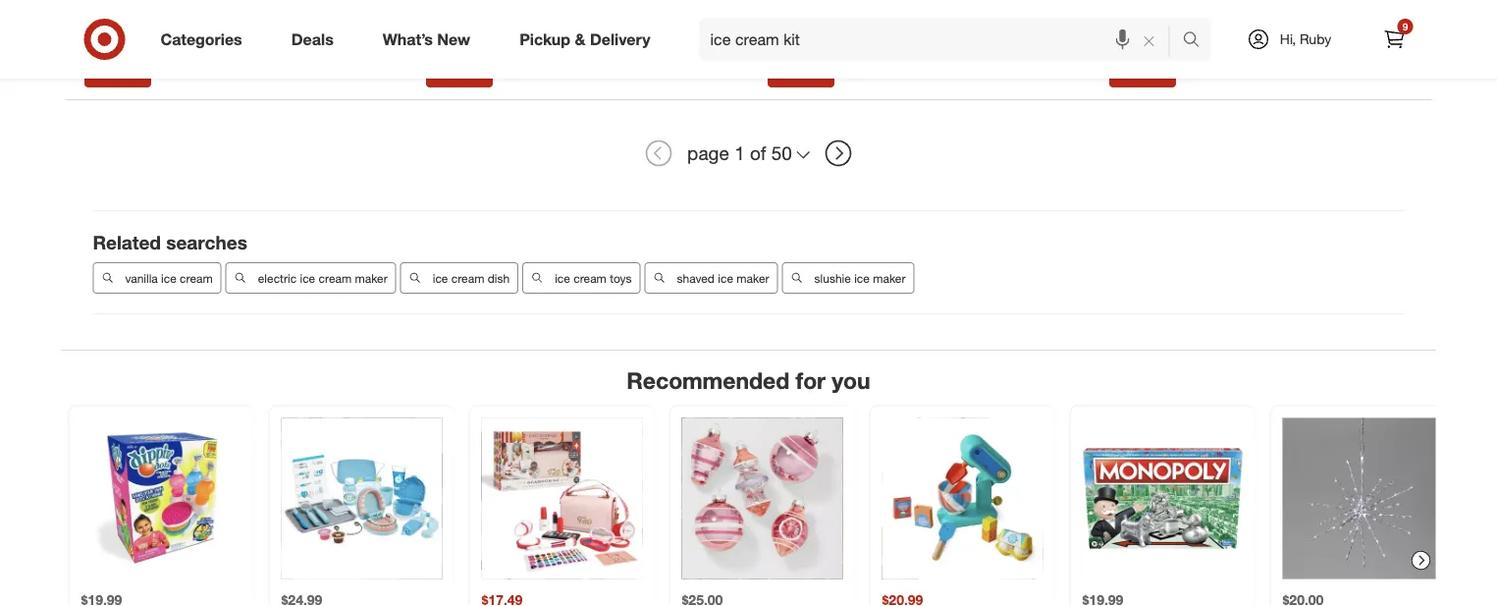 Task type: describe. For each thing, give the bounding box(es) containing it.
maker for shaved ice maker
[[737, 271, 770, 286]]

ice cream dish
[[433, 271, 510, 286]]

3 ice from the left
[[433, 271, 448, 286]]

toys
[[610, 271, 632, 286]]

what's new link
[[366, 18, 495, 61]]

ice cream toys
[[555, 271, 632, 286]]

deals link
[[275, 18, 358, 61]]

ice for vanilla
[[161, 271, 177, 286]]

ice for slushie
[[855, 271, 870, 286]]

search
[[1174, 32, 1221, 51]]

1 deliver it button from the left
[[84, 57, 151, 88]]

&
[[575, 30, 586, 49]]

1 it from the left
[[135, 65, 143, 80]]

search button
[[1174, 18, 1221, 65]]

slushie ice maker
[[815, 271, 906, 286]]

shaved
[[677, 271, 715, 286]]

ice for shaved
[[718, 271, 734, 286]]

deliver for 3rd deliver it button from left
[[777, 65, 816, 80]]

ice cream toys link
[[523, 263, 641, 294]]

pickup & delivery
[[520, 30, 651, 49]]

3 deliver it button from the left
[[768, 57, 835, 88]]

deliver for 3rd deliver it button from the right
[[435, 65, 474, 80]]

slushie
[[815, 271, 851, 286]]

ruby
[[1300, 30, 1332, 48]]

deliver for 1st deliver it button from left
[[93, 65, 132, 80]]

new
[[437, 30, 471, 49]]

you
[[832, 367, 871, 394]]

for
[[796, 367, 826, 394]]

electric ice cream maker link
[[226, 263, 397, 294]]

of
[[750, 143, 767, 165]]

electric ice cream maker
[[258, 271, 388, 286]]

hi, ruby
[[1281, 30, 1332, 48]]

ice for electric
[[300, 271, 315, 286]]

pickup & delivery link
[[503, 18, 675, 61]]

related searches
[[93, 232, 247, 254]]

shaved ice maker
[[677, 271, 770, 286]]



Task type: locate. For each thing, give the bounding box(es) containing it.
searches
[[166, 232, 247, 254]]

recommended
[[627, 367, 790, 394]]

it
[[135, 65, 143, 80], [477, 65, 484, 80], [819, 65, 826, 80], [1161, 65, 1168, 80]]

hours
[[521, 23, 555, 40]]

pickup
[[520, 30, 571, 49]]

4 ice from the left
[[555, 271, 571, 286]]

maker
[[355, 271, 388, 286], [737, 271, 770, 286], [873, 271, 906, 286]]

cream down searches on the top of the page
[[180, 271, 213, 286]]

with
[[559, 23, 585, 40]]

maker for slushie ice maker
[[873, 271, 906, 286]]

dish
[[488, 271, 510, 286]]

maker right slushie
[[873, 271, 906, 286]]

deliver it for 1st deliver it button from the right
[[1119, 65, 1168, 80]]

what's
[[383, 30, 433, 49]]

2 horizontal spatial maker
[[873, 271, 906, 286]]

related
[[93, 232, 161, 254]]

9 link
[[1374, 18, 1417, 61]]

cream left the toys
[[574, 271, 607, 286]]

4 deliver it from the left
[[1119, 65, 1168, 80]]

dippin' dots frozen dot maker image
[[81, 419, 242, 580], [81, 419, 242, 580]]

2 deliver it from the left
[[435, 65, 484, 80]]

page 1 of 50
[[688, 143, 793, 165]]

1 maker from the left
[[355, 271, 388, 286]]

recommended for you
[[627, 367, 871, 394]]

3 deliver it from the left
[[777, 65, 826, 80]]

within
[[469, 23, 505, 40]]

0 horizontal spatial maker
[[355, 271, 388, 286]]

fao schwarz best baker pretend mixer playset image
[[883, 419, 1044, 580], [883, 419, 1044, 580]]

deliver
[[93, 65, 132, 80], [435, 65, 474, 80], [777, 65, 816, 80], [1119, 65, 1158, 80]]

what's new
[[383, 30, 471, 49]]

page
[[688, 143, 730, 165]]

vanilla ice cream link
[[93, 263, 222, 294]]

page 1 of 50 button
[[679, 132, 819, 176]]

cream
[[180, 271, 213, 286], [319, 271, 352, 286], [452, 271, 485, 286], [574, 271, 607, 286]]

5 ice from the left
[[718, 271, 734, 286]]

ready within 2 hours with pickup
[[426, 23, 630, 40]]

4 cream from the left
[[574, 271, 607, 286]]

categories link
[[144, 18, 267, 61]]

electric
[[258, 271, 297, 286]]

fao schwarz glamour go designer purse & accessories image
[[482, 419, 643, 580], [482, 419, 643, 580]]

2 cream from the left
[[319, 271, 352, 286]]

delivery
[[590, 30, 651, 49]]

vanilla
[[125, 271, 158, 286]]

ice right shaved
[[718, 271, 734, 286]]

2 deliver it button from the left
[[426, 57, 493, 88]]

deliver it for 1st deliver it button from left
[[93, 65, 143, 80]]

deliver it for 3rd deliver it button from left
[[777, 65, 826, 80]]

deliver it
[[93, 65, 143, 80], [435, 65, 484, 80], [777, 65, 826, 80], [1119, 65, 1168, 80]]

deliver it button
[[84, 57, 151, 88], [426, 57, 493, 88], [768, 57, 835, 88], [1110, 57, 1177, 88]]

3 cream from the left
[[452, 271, 485, 286]]

4 it from the left
[[1161, 65, 1168, 80]]

1 horizontal spatial maker
[[737, 271, 770, 286]]

2
[[509, 23, 517, 40]]

1
[[735, 143, 745, 165]]

2 maker from the left
[[737, 271, 770, 286]]

hi,
[[1281, 30, 1297, 48]]

ice
[[161, 271, 177, 286], [300, 271, 315, 286], [433, 271, 448, 286], [555, 271, 571, 286], [718, 271, 734, 286], [855, 271, 870, 286]]

deliver for 1st deliver it button from the right
[[1119, 65, 1158, 80]]

maker right shaved
[[737, 271, 770, 286]]

ice right the electric
[[300, 271, 315, 286]]

maker left ice cream dish link
[[355, 271, 388, 286]]

1 deliver from the left
[[93, 65, 132, 80]]

cream left dish
[[452, 271, 485, 286]]

ice left the toys
[[555, 271, 571, 286]]

9
[[1403, 20, 1409, 32]]

ice cream dish link
[[400, 263, 519, 294]]

slushie ice maker link
[[782, 263, 915, 294]]

vanilla ice cream
[[125, 271, 213, 286]]

1 deliver it from the left
[[93, 65, 143, 80]]

melissa & doug dentist play set image
[[281, 419, 442, 580], [281, 419, 442, 580]]

cream right the electric
[[319, 271, 352, 286]]

3 maker from the left
[[873, 271, 906, 286]]

pickup
[[588, 23, 630, 40]]

2 it from the left
[[477, 65, 484, 80]]

1 cream from the left
[[180, 271, 213, 286]]

ice right vanilla
[[161, 271, 177, 286]]

3 deliver from the left
[[777, 65, 816, 80]]

shaved ice maker link
[[645, 263, 779, 294]]

ready
[[426, 23, 465, 40]]

2 ice from the left
[[300, 271, 315, 286]]

6 ice from the left
[[855, 271, 870, 286]]

2 deliver from the left
[[435, 65, 474, 80]]

4 deliver it button from the left
[[1110, 57, 1177, 88]]

ice right slushie
[[855, 271, 870, 286]]

What can we help you find? suggestions appear below search field
[[699, 18, 1188, 61]]

4 deliver from the left
[[1119, 65, 1158, 80]]

striped glass christmas tree ornament set 14pc - wondershop™ image
[[682, 419, 843, 580], [682, 419, 843, 580]]

categories
[[161, 30, 242, 49]]

12in cascading led glitter starburst christmas novelty silhouette light cool white - wondershop™ image
[[1283, 419, 1444, 580], [1283, 419, 1444, 580]]

ice left dish
[[433, 271, 448, 286]]

1 ice from the left
[[161, 271, 177, 286]]

deliver it for 3rd deliver it button from the right
[[435, 65, 484, 80]]

50
[[772, 143, 793, 165]]

3 it from the left
[[819, 65, 826, 80]]

monopoly board game image
[[1083, 419, 1244, 580], [1083, 419, 1244, 580]]

deals
[[291, 30, 334, 49]]



Task type: vqa. For each thing, say whether or not it's contained in the screenshot.
left Bubba
no



